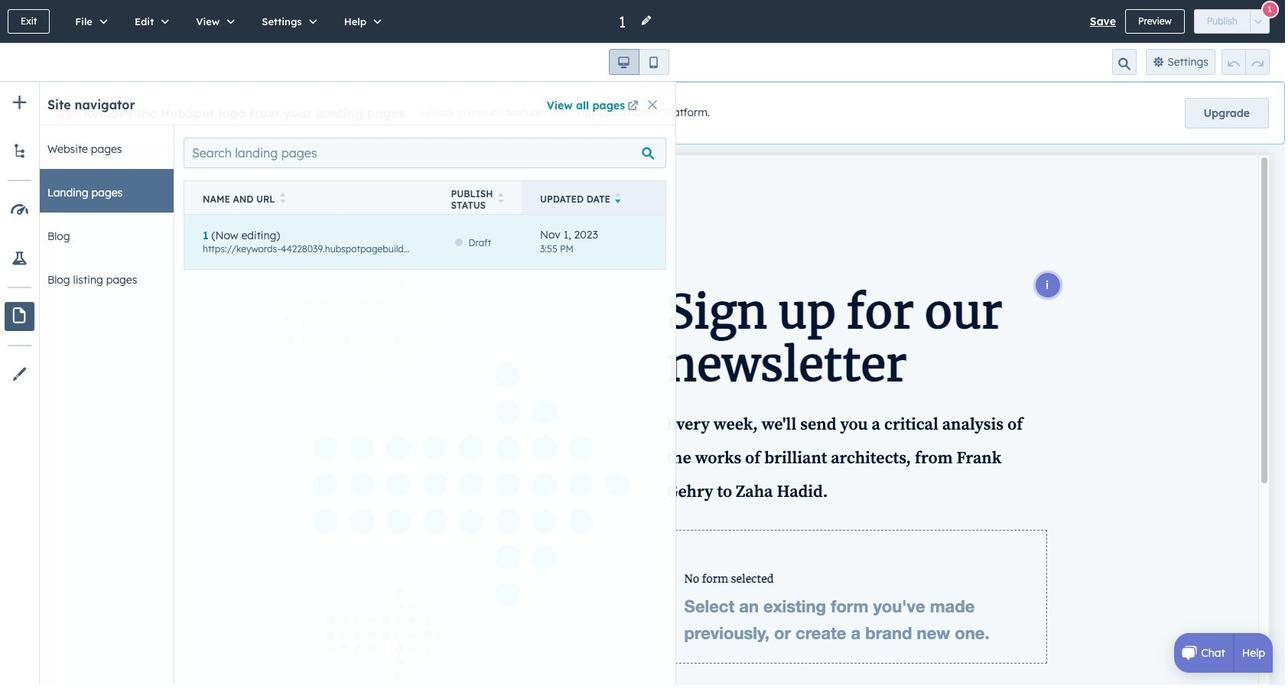 Task type: locate. For each thing, give the bounding box(es) containing it.
press to sort. image for first press to sort. element from left
[[280, 193, 285, 204]]

descending sort. press to sort ascending. element
[[615, 193, 621, 206]]

1 horizontal spatial press to sort. element
[[498, 193, 503, 206]]

1 press to sort. element from the left
[[280, 193, 285, 206]]

2 press to sort. image from the left
[[498, 193, 503, 204]]

1 press to sort. image from the left
[[280, 193, 285, 204]]

group
[[1194, 9, 1270, 34], [609, 49, 669, 75], [1222, 49, 1270, 75]]

link opens in a new window image
[[628, 101, 638, 112]]

None field
[[617, 11, 631, 32]]

1 horizontal spatial press to sort. image
[[498, 193, 503, 204]]

close image
[[648, 100, 657, 109]]

press to sort. image
[[280, 193, 285, 204], [498, 193, 503, 204]]

link opens in a new window image
[[628, 101, 638, 112]]

0 horizontal spatial press to sort. element
[[280, 193, 285, 206]]

press to sort. element
[[280, 193, 285, 206], [498, 193, 503, 206]]

1 was updated on nov 1, 2023 element
[[540, 228, 647, 256]]

0 horizontal spatial press to sort. image
[[280, 193, 285, 204]]



Task type: describe. For each thing, give the bounding box(es) containing it.
descending sort. press to sort ascending. image
[[615, 193, 621, 204]]

2 press to sort. element from the left
[[498, 193, 503, 206]]

Search landing pages search field
[[184, 138, 666, 168]]

press to sort. image for second press to sort. element
[[498, 193, 503, 204]]



Task type: vqa. For each thing, say whether or not it's contained in the screenshot.
Line Items list item
no



